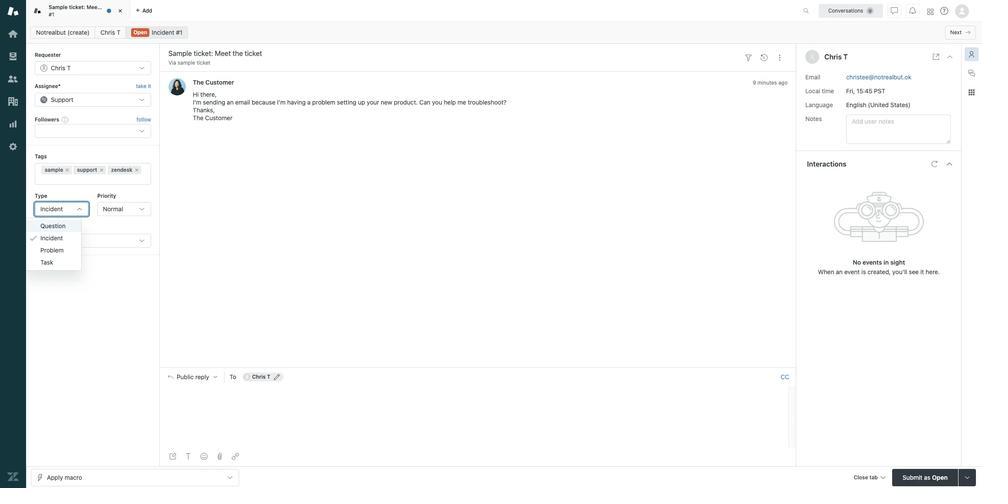 Task type: describe. For each thing, give the bounding box(es) containing it.
notrealbut (create)
[[36, 29, 90, 36]]

open inside secondary element
[[133, 29, 147, 36]]

requester element
[[35, 61, 151, 75]]

follow button
[[137, 116, 151, 124]]

chris t inside secondary element
[[100, 29, 120, 36]]

chris t link
[[95, 26, 126, 39]]

0 vertical spatial customer
[[205, 79, 234, 86]]

follow
[[137, 116, 151, 123]]

events
[[863, 259, 882, 266]]

reporting image
[[7, 119, 19, 130]]

remove image for zendesk
[[134, 167, 139, 173]]

no
[[853, 259, 861, 266]]

chris t inside requester element
[[51, 64, 71, 72]]

incident for #1
[[152, 29, 174, 36]]

remove image for support
[[99, 167, 104, 173]]

format text image
[[185, 453, 192, 460]]

question
[[40, 222, 66, 230]]

apply
[[47, 474, 63, 481]]

ticket actions image
[[776, 54, 783, 61]]

hi there, i'm sending an email because i'm having a problem setting up your new product. can you help me troubleshoot? thanks, the customer
[[193, 91, 507, 122]]

button displays agent's chat status as invisible. image
[[891, 7, 898, 14]]

admin image
[[7, 141, 19, 152]]

meet
[[87, 4, 99, 10]]

incident option
[[25, 232, 81, 244]]

cc button
[[781, 374, 789, 381]]

linked problem
[[35, 224, 74, 231]]

normal
[[103, 205, 123, 213]]

take
[[136, 83, 146, 90]]

-
[[40, 237, 43, 245]]

requester
[[35, 52, 61, 58]]

linked problem element
[[35, 234, 151, 248]]

minutes
[[758, 80, 777, 86]]

sample
[[49, 4, 68, 10]]

1 vertical spatial sample
[[45, 167, 63, 173]]

remove image
[[65, 167, 70, 173]]

new
[[381, 99, 392, 106]]

ticket:
[[69, 4, 85, 10]]

event
[[844, 268, 860, 276]]

submit
[[903, 474, 923, 481]]

fri, 15:45 pst
[[846, 87, 886, 94]]

help
[[444, 99, 456, 106]]

apps image
[[968, 89, 975, 96]]

interactions
[[807, 160, 847, 168]]

language
[[805, 101, 833, 108]]

public reply button
[[160, 368, 224, 387]]

followers
[[35, 116, 59, 123]]

conversations button
[[819, 4, 883, 18]]

the inside hi there, i'm sending an email because i'm having a problem setting up your new product. can you help me troubleshoot? thanks, the customer
[[193, 114, 203, 122]]

close tab button
[[850, 469, 889, 488]]

organizations image
[[7, 96, 19, 107]]

the customer link
[[193, 79, 234, 86]]

cc
[[781, 374, 789, 381]]

created,
[[868, 268, 891, 276]]

conversations
[[828, 7, 863, 14]]

setting
[[337, 99, 356, 106]]

pst
[[874, 87, 886, 94]]

tabs tab list
[[26, 0, 794, 22]]

there,
[[200, 91, 217, 98]]

you
[[432, 99, 442, 106]]

9 minutes ago text field
[[753, 80, 788, 86]]

get help image
[[941, 7, 948, 15]]

followers element
[[35, 124, 151, 138]]

edit user image
[[274, 374, 280, 381]]

because
[[252, 99, 275, 106]]

can
[[419, 99, 430, 106]]

hi
[[193, 91, 199, 98]]

1 vertical spatial close image
[[947, 53, 954, 60]]

incident #1
[[152, 29, 182, 36]]

support
[[77, 167, 97, 173]]

9
[[753, 80, 756, 86]]

you'll
[[893, 268, 907, 276]]

sending
[[203, 99, 225, 106]]

problem option
[[25, 244, 81, 256]]

Add user notes text field
[[846, 114, 951, 144]]

having
[[287, 99, 306, 106]]

t inside secondary element
[[117, 29, 120, 36]]

via sample ticket
[[168, 59, 210, 66]]

it inside 'no events in sight when an event is created, you'll see it here.'
[[921, 268, 924, 276]]

sample ticket: meet the ticket #1
[[49, 4, 125, 18]]

add
[[142, 7, 152, 14]]

tab
[[870, 474, 878, 481]]

public reply
[[177, 374, 209, 381]]

in
[[884, 259, 889, 266]]

english (united states)
[[846, 101, 911, 108]]

troubleshoot?
[[468, 99, 507, 106]]

customers image
[[7, 73, 19, 85]]

notifications image
[[909, 7, 916, 14]]

priority
[[97, 193, 116, 199]]

ticket inside the sample ticket: meet the ticket #1
[[111, 4, 125, 10]]

your
[[367, 99, 379, 106]]

add button
[[130, 0, 157, 21]]

hide composer image
[[475, 364, 482, 371]]

(create)
[[67, 29, 90, 36]]

local time
[[805, 87, 834, 94]]

see
[[909, 268, 919, 276]]

avatar image
[[168, 78, 186, 96]]

zendesk products image
[[927, 8, 934, 15]]

incident for incident option
[[40, 234, 63, 242]]

type
[[35, 193, 47, 199]]

type list box
[[24, 218, 82, 271]]

no events in sight when an event is created, you'll see it here.
[[818, 259, 940, 276]]

15:45
[[857, 87, 873, 94]]



Task type: vqa. For each thing, say whether or not it's contained in the screenshot.
the Via sample ticket at the left of the page
yes



Task type: locate. For each thing, give the bounding box(es) containing it.
close
[[854, 474, 868, 481]]

main element
[[0, 0, 26, 488]]

open
[[133, 29, 147, 36], [932, 474, 948, 481]]

incident down add
[[152, 29, 174, 36]]

customer down sending
[[205, 114, 233, 122]]

1 horizontal spatial #1
[[176, 29, 182, 36]]

problem right a
[[312, 99, 335, 106]]

reply
[[195, 374, 209, 381]]

9 minutes ago
[[753, 80, 788, 86]]

next
[[950, 29, 962, 36]]

tab containing sample ticket: meet the ticket
[[26, 0, 130, 22]]

remove image
[[99, 167, 104, 173], [134, 167, 139, 173]]

0 horizontal spatial it
[[148, 83, 151, 90]]

view more details image
[[933, 53, 940, 60]]

christee@notrealbut.ok
[[846, 73, 911, 81]]

close image inside tab
[[116, 7, 125, 15]]

1 horizontal spatial problem
[[312, 99, 335, 106]]

close image
[[116, 7, 125, 15], [947, 53, 954, 60]]

remove image right zendesk
[[134, 167, 139, 173]]

task option
[[25, 256, 81, 269]]

customer
[[205, 79, 234, 86], [205, 114, 233, 122]]

0 vertical spatial it
[[148, 83, 151, 90]]

i'm left having
[[277, 99, 286, 106]]

1 vertical spatial customer
[[205, 114, 233, 122]]

sample
[[178, 59, 195, 66], [45, 167, 63, 173]]

chris t down requester in the left of the page
[[51, 64, 71, 72]]

0 vertical spatial ticket
[[111, 4, 125, 10]]

customer context image
[[968, 51, 975, 58]]

insert emojis image
[[201, 453, 208, 460]]

me
[[458, 99, 466, 106]]

when
[[818, 268, 834, 276]]

thanks,
[[193, 107, 215, 114]]

the customer
[[193, 79, 234, 86]]

customer inside hi there, i'm sending an email because i'm having a problem setting up your new product. can you help me troubleshoot? thanks, the customer
[[205, 114, 233, 122]]

1 vertical spatial ticket
[[197, 59, 210, 66]]

2 the from the top
[[193, 114, 203, 122]]

ticket
[[111, 4, 125, 10], [197, 59, 210, 66]]

filter image
[[745, 54, 752, 61]]

ticket right the
[[111, 4, 125, 10]]

sample left remove image
[[45, 167, 63, 173]]

0 horizontal spatial ticket
[[111, 4, 125, 10]]

add link (cmd k) image
[[232, 453, 239, 460]]

submit as open
[[903, 474, 948, 481]]

apply macro
[[47, 474, 82, 481]]

it inside button
[[148, 83, 151, 90]]

an inside 'no events in sight when an event is created, you'll see it here.'
[[836, 268, 843, 276]]

notrealbut (create) button
[[30, 26, 95, 39]]

open right as
[[932, 474, 948, 481]]

customer up there,
[[205, 79, 234, 86]]

0 horizontal spatial close image
[[116, 7, 125, 15]]

2 i'm from the left
[[277, 99, 286, 106]]

time
[[822, 87, 834, 94]]

1 vertical spatial the
[[193, 114, 203, 122]]

0 vertical spatial #1
[[49, 11, 54, 18]]

close tab
[[854, 474, 878, 481]]

#1 inside secondary element
[[176, 29, 182, 36]]

up
[[358, 99, 365, 106]]

problem up incident option
[[53, 224, 74, 231]]

an inside hi there, i'm sending an email because i'm having a problem setting up your new product. can you help me troubleshoot? thanks, the customer
[[227, 99, 234, 106]]

incident inside popup button
[[40, 205, 63, 213]]

Subject field
[[167, 48, 739, 59]]

the down thanks, at top
[[193, 114, 203, 122]]

0 vertical spatial incident
[[152, 29, 174, 36]]

1 horizontal spatial open
[[932, 474, 948, 481]]

zendesk image
[[7, 472, 19, 483]]

assignee*
[[35, 83, 61, 90]]

linked
[[35, 224, 52, 231]]

1 remove image from the left
[[99, 167, 104, 173]]

incident button
[[35, 202, 89, 216]]

chris down requester in the left of the page
[[51, 64, 65, 72]]

#1 down sample
[[49, 11, 54, 18]]

email
[[805, 73, 820, 81]]

events image
[[761, 54, 768, 61]]

#1
[[49, 11, 54, 18], [176, 29, 182, 36]]

1 vertical spatial #1
[[176, 29, 182, 36]]

1 horizontal spatial close image
[[947, 53, 954, 60]]

i'm
[[193, 99, 201, 106], [277, 99, 286, 106]]

zendesk
[[111, 167, 132, 173]]

chris
[[100, 29, 115, 36], [825, 53, 842, 61], [51, 64, 65, 72], [252, 374, 266, 381]]

product.
[[394, 99, 418, 106]]

the up hi
[[193, 79, 204, 86]]

1 vertical spatial incident
[[40, 205, 63, 213]]

states)
[[891, 101, 911, 108]]

an left event
[[836, 268, 843, 276]]

chris up time
[[825, 53, 842, 61]]

email
[[235, 99, 250, 106]]

i'm down hi
[[193, 99, 201, 106]]

question option
[[25, 220, 81, 232]]

assignee* element
[[35, 93, 151, 107]]

incident down linked problem
[[40, 234, 63, 242]]

it right take
[[148, 83, 151, 90]]

via
[[168, 59, 176, 66]]

fri,
[[846, 87, 855, 94]]

2 remove image from the left
[[134, 167, 139, 173]]

local
[[805, 87, 820, 94]]

christee@notrealbut.ok image
[[243, 374, 250, 381]]

open down add dropdown button
[[133, 29, 147, 36]]

ticket up the customer link
[[197, 59, 210, 66]]

0 vertical spatial an
[[227, 99, 234, 106]]

1 horizontal spatial sample
[[178, 59, 195, 66]]

0 horizontal spatial remove image
[[99, 167, 104, 173]]

0 vertical spatial close image
[[116, 7, 125, 15]]

1 horizontal spatial ticket
[[197, 59, 210, 66]]

1 vertical spatial it
[[921, 268, 924, 276]]

public
[[177, 374, 194, 381]]

to
[[230, 374, 236, 381]]

problem inside hi there, i'm sending an email because i'm having a problem setting up your new product. can you help me troubleshoot? thanks, the customer
[[312, 99, 335, 106]]

0 vertical spatial sample
[[178, 59, 195, 66]]

english
[[846, 101, 867, 108]]

ago
[[779, 80, 788, 86]]

notrealbut
[[36, 29, 66, 36]]

incident inside secondary element
[[152, 29, 174, 36]]

0 horizontal spatial open
[[133, 29, 147, 36]]

1 vertical spatial an
[[836, 268, 843, 276]]

#1 up via
[[176, 29, 182, 36]]

secondary element
[[26, 24, 982, 41]]

here.
[[926, 268, 940, 276]]

user image
[[810, 54, 815, 59], [811, 55, 814, 59]]

0 vertical spatial the
[[193, 79, 204, 86]]

take it
[[136, 83, 151, 90]]

info on adding followers image
[[62, 116, 69, 123]]

next button
[[945, 26, 976, 40]]

displays possible ticket submission types image
[[964, 474, 971, 481]]

chris t up time
[[825, 53, 848, 61]]

1 vertical spatial problem
[[53, 224, 74, 231]]

incident inside option
[[40, 234, 63, 242]]

notes
[[805, 115, 822, 122]]

take it button
[[136, 82, 151, 91]]

chris inside requester element
[[51, 64, 65, 72]]

an left email
[[227, 99, 234, 106]]

#1 inside the sample ticket: meet the ticket #1
[[49, 11, 54, 18]]

incident up question
[[40, 205, 63, 213]]

the
[[193, 79, 204, 86], [193, 114, 203, 122]]

sample right via
[[178, 59, 195, 66]]

0 horizontal spatial an
[[227, 99, 234, 106]]

0 horizontal spatial i'm
[[193, 99, 201, 106]]

chris t right christee@notrealbut.ok icon
[[252, 374, 270, 381]]

close image right the
[[116, 7, 125, 15]]

0 vertical spatial problem
[[312, 99, 335, 106]]

is
[[862, 268, 866, 276]]

remove image right support
[[99, 167, 104, 173]]

chris t down the
[[100, 29, 120, 36]]

1 the from the top
[[193, 79, 204, 86]]

problem
[[312, 99, 335, 106], [53, 224, 74, 231]]

a
[[307, 99, 311, 106]]

tab
[[26, 0, 130, 22]]

0 vertical spatial open
[[133, 29, 147, 36]]

1 horizontal spatial it
[[921, 268, 924, 276]]

0 horizontal spatial problem
[[53, 224, 74, 231]]

normal button
[[97, 202, 151, 216]]

draft mode image
[[169, 453, 176, 460]]

as
[[924, 474, 931, 481]]

task
[[40, 259, 53, 266]]

an
[[227, 99, 234, 106], [836, 268, 843, 276]]

the
[[101, 4, 109, 10]]

add attachment image
[[216, 453, 223, 460]]

1 i'm from the left
[[193, 99, 201, 106]]

tags
[[35, 153, 47, 160]]

chris inside chris t link
[[100, 29, 115, 36]]

1 vertical spatial open
[[932, 474, 948, 481]]

1 horizontal spatial an
[[836, 268, 843, 276]]

it right see in the right bottom of the page
[[921, 268, 924, 276]]

get started image
[[7, 28, 19, 40]]

sight
[[891, 259, 905, 266]]

macro
[[65, 474, 82, 481]]

chris down the
[[100, 29, 115, 36]]

1 horizontal spatial remove image
[[134, 167, 139, 173]]

support
[[51, 96, 73, 103]]

problem
[[40, 246, 64, 254]]

zendesk support image
[[7, 6, 19, 17]]

2 vertical spatial incident
[[40, 234, 63, 242]]

chris right christee@notrealbut.ok icon
[[252, 374, 266, 381]]

0 horizontal spatial sample
[[45, 167, 63, 173]]

1 horizontal spatial i'm
[[277, 99, 286, 106]]

views image
[[7, 51, 19, 62]]

0 horizontal spatial #1
[[49, 11, 54, 18]]

(united
[[868, 101, 889, 108]]

close image right view more details 'icon'
[[947, 53, 954, 60]]



